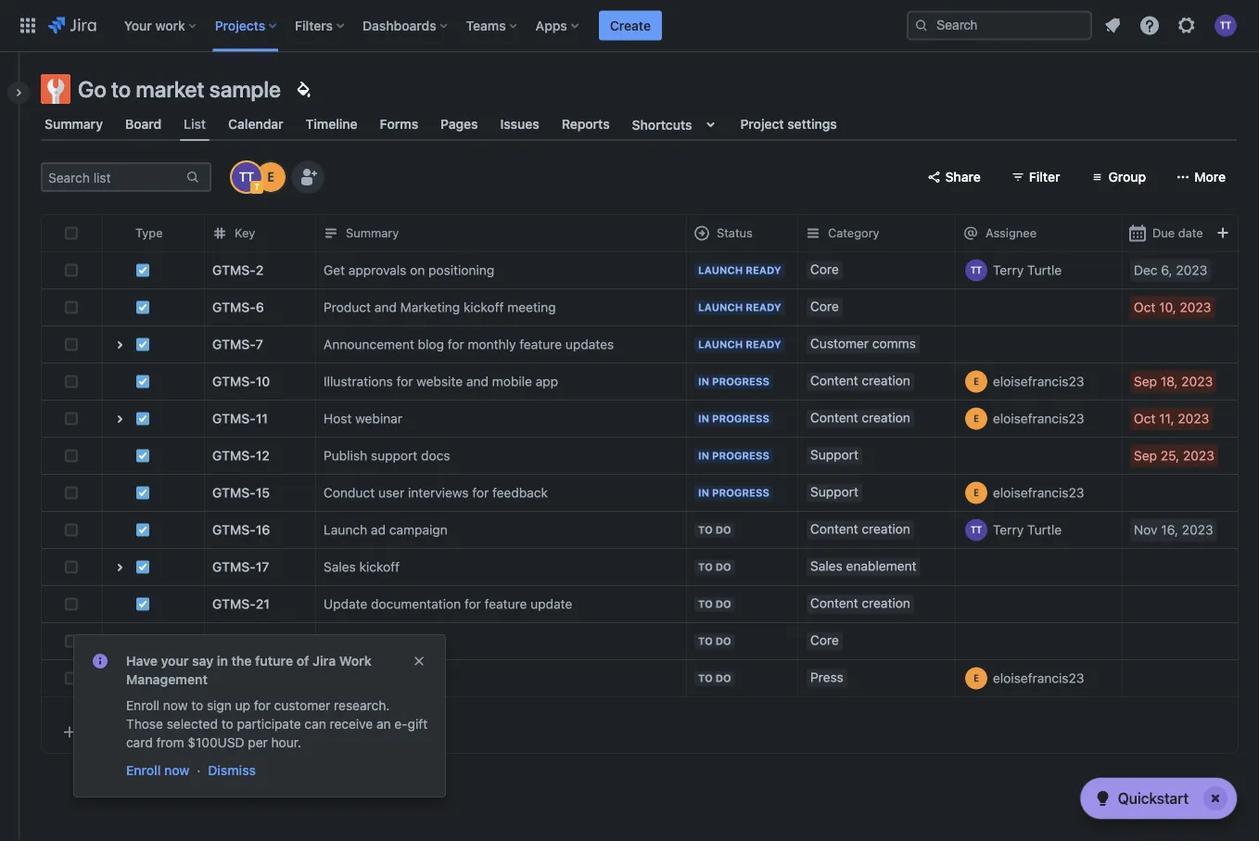 Task type: vqa. For each thing, say whether or not it's contained in the screenshot.
c o
no



Task type: locate. For each thing, give the bounding box(es) containing it.
core down the category
[[811, 262, 839, 277]]

filters button
[[289, 11, 352, 40]]

sales kickoff
[[324, 559, 400, 575]]

4 to do from the top
[[698, 635, 731, 647]]

jira image
[[48, 14, 96, 37], [48, 14, 96, 37]]

1 cell from the top
[[102, 326, 204, 363]]

1 to from the top
[[698, 524, 713, 536]]

2 vertical spatial to
[[221, 716, 233, 732]]

12
[[256, 448, 270, 463]]

4 content from the top
[[811, 595, 858, 611]]

your profile and settings image
[[1215, 14, 1237, 37]]

3 do from the top
[[716, 598, 731, 610]]

content for website
[[811, 373, 858, 388]]

work
[[339, 653, 372, 669]]

gtms- down gtms-15 link
[[212, 522, 256, 537]]

launch
[[698, 264, 743, 276], [698, 301, 743, 313], [698, 339, 743, 351], [324, 522, 367, 537]]

3 in from the top
[[698, 450, 710, 462]]

24
[[256, 671, 272, 686]]

card
[[126, 735, 153, 750]]

to down sign
[[221, 716, 233, 732]]

2 terry from the top
[[993, 522, 1024, 537]]

summary up approvals
[[346, 226, 399, 240]]

0 vertical spatial enroll
[[126, 698, 160, 713]]

creation for campaign
[[862, 521, 911, 537]]

2 enroll from the top
[[126, 763, 161, 778]]

1 progress from the top
[[712, 376, 770, 388]]

create right apps popup button
[[610, 18, 651, 33]]

positioning
[[429, 262, 494, 278]]

to
[[111, 76, 131, 102], [191, 698, 203, 713], [221, 716, 233, 732]]

5 task image from the top
[[135, 486, 150, 500]]

now inside enroll now to sign up for customer research. those selected to participate can receive an e-gift card from $100usd per hour.
[[163, 698, 188, 713]]

1 content from the top
[[811, 373, 858, 388]]

0 vertical spatial launch ready
[[698, 264, 782, 276]]

sales up update
[[324, 559, 356, 575]]

0 vertical spatial core
[[811, 262, 839, 277]]

core up press
[[811, 633, 839, 648]]

task image for gtms-2
[[135, 263, 150, 278]]

1 open image from the top
[[109, 408, 131, 430]]

terry turtle for content creation
[[993, 522, 1062, 537]]

1 terry from the top
[[993, 262, 1024, 278]]

0 vertical spatial ready
[[746, 264, 782, 276]]

notifications image
[[1102, 14, 1124, 37]]

task image for gtms-12
[[135, 448, 150, 463]]

gtms-21
[[212, 596, 270, 612]]

3 core from the top
[[811, 633, 839, 648]]

1 turtle from the top
[[1028, 262, 1062, 278]]

row
[[42, 214, 1259, 252], [42, 251, 1259, 289], [42, 288, 1259, 326], [42, 326, 1259, 364], [42, 363, 1259, 401], [42, 400, 1259, 438], [42, 437, 1259, 475], [42, 474, 1259, 512], [42, 511, 1259, 549], [42, 548, 1259, 586], [42, 585, 1259, 623], [42, 622, 1259, 660], [42, 659, 1259, 697]]

1 vertical spatial now
[[164, 763, 189, 778]]

work
[[155, 18, 185, 33]]

0 vertical spatial to
[[111, 76, 131, 102]]

for right blog
[[448, 337, 464, 352]]

2 vertical spatial core
[[811, 633, 839, 648]]

now down from
[[164, 763, 189, 778]]

kickoff up monthly
[[464, 300, 504, 315]]

blitz
[[324, 633, 350, 649]]

3 row from the top
[[42, 288, 1259, 326]]

1 vertical spatial terry turtle
[[993, 522, 1062, 537]]

gtms- for 10
[[212, 374, 256, 389]]

terry turtle for core
[[993, 262, 1062, 278]]

to right go at the top of page
[[111, 76, 131, 102]]

monthly
[[468, 337, 516, 352]]

cell left gtms-17 link
[[102, 549, 204, 585]]

6 row from the top
[[42, 400, 1259, 438]]

check image
[[1092, 787, 1114, 810]]

1 vertical spatial create button
[[42, 711, 1238, 753]]

2 cell from the top
[[102, 401, 204, 437]]

filters
[[295, 18, 333, 33]]

3 content from the top
[[811, 521, 858, 537]]

core up customer
[[811, 299, 839, 314]]

0 vertical spatial open image
[[109, 408, 131, 430]]

task image for gtms-15
[[135, 486, 150, 500]]

create left the card
[[81, 724, 122, 740]]

21
[[256, 596, 270, 612]]

row containing press
[[42, 659, 1259, 697]]

0 vertical spatial feature
[[520, 337, 562, 352]]

0 vertical spatial turtle
[[1028, 262, 1062, 278]]

0 vertical spatial create button
[[599, 11, 662, 40]]

0 vertical spatial and
[[375, 300, 397, 315]]

2 terry turtle from the top
[[993, 522, 1062, 537]]

documentation
[[371, 596, 461, 612]]

content creation for campaign
[[811, 521, 911, 537]]

now
[[163, 698, 188, 713], [164, 763, 189, 778]]

4 in from the top
[[698, 487, 710, 499]]

feature up the app
[[520, 337, 562, 352]]

type
[[135, 226, 163, 240]]

0 vertical spatial terry turtle
[[993, 262, 1062, 278]]

gtms- down gtms-7 link at the top of page
[[212, 374, 256, 389]]

shortcuts
[[632, 117, 692, 132]]

gtms- up the
[[212, 633, 256, 649]]

create
[[610, 18, 651, 33], [81, 724, 122, 740]]

12 gtms- from the top
[[212, 671, 256, 686]]

gtms- down gtms-2 link
[[212, 300, 256, 315]]

gtms- for 6
[[212, 300, 256, 315]]

dismiss image
[[412, 654, 427, 669]]

market
[[136, 76, 204, 102]]

2 horizontal spatial to
[[221, 716, 233, 732]]

gtms- for 17
[[212, 559, 256, 575]]

enroll for enroll now to sign up for customer research. those selected to participate can receive an e-gift card from $100usd per hour.
[[126, 698, 160, 713]]

eloisefrancis23 image
[[256, 162, 286, 192]]

6 task image from the top
[[135, 597, 150, 612]]

1 vertical spatial enroll
[[126, 763, 161, 778]]

to
[[698, 524, 713, 536], [698, 561, 713, 573], [698, 598, 713, 610], [698, 635, 713, 647], [698, 672, 713, 684]]

3 ready from the top
[[746, 339, 782, 351]]

now inside button
[[164, 763, 189, 778]]

and left mobile
[[466, 374, 489, 389]]

new
[[324, 671, 350, 686]]

gtms- for 24
[[212, 671, 256, 686]]

4 content creation from the top
[[811, 595, 911, 611]]

feature left update on the bottom left of page
[[485, 596, 527, 612]]

1 in progress from the top
[[698, 376, 770, 388]]

4 row from the top
[[42, 326, 1259, 364]]

do
[[716, 524, 731, 536], [716, 561, 731, 573], [716, 598, 731, 610], [716, 635, 731, 647], [716, 672, 731, 684]]

summary down go at the top of page
[[45, 116, 103, 132]]

0 horizontal spatial sales
[[324, 559, 356, 575]]

gtms- for 12
[[212, 448, 256, 463]]

2 eloisefrancis23 from the top
[[993, 411, 1085, 426]]

0 vertical spatial cell
[[102, 326, 204, 363]]

now for enroll now
[[164, 763, 189, 778]]

1 vertical spatial core
[[811, 299, 839, 314]]

2 core from the top
[[811, 299, 839, 314]]

1 vertical spatial turtle
[[1028, 522, 1062, 537]]

task image
[[135, 263, 150, 278], [135, 411, 150, 426], [135, 523, 150, 537], [135, 560, 150, 575], [135, 634, 150, 649], [135, 671, 150, 686]]

gtms- for 21
[[212, 596, 256, 612]]

4 eloisefrancis23 from the top
[[993, 671, 1085, 686]]

1 vertical spatial cell
[[102, 401, 204, 437]]

group
[[1109, 169, 1147, 185]]

2 to do from the top
[[698, 561, 731, 573]]

7 gtms- from the top
[[212, 485, 256, 500]]

0 horizontal spatial kickoff
[[359, 559, 400, 575]]

3 creation from the top
[[862, 521, 911, 537]]

1 task image from the top
[[135, 300, 150, 315]]

1 in from the top
[[698, 376, 710, 388]]

launch for get approvals on positioning
[[698, 264, 743, 276]]

launch ready
[[698, 264, 782, 276], [698, 301, 782, 313], [698, 339, 782, 351]]

interviews
[[408, 485, 469, 500]]

primary element
[[11, 0, 907, 51]]

2 task image from the top
[[135, 337, 150, 352]]

dismiss button
[[206, 760, 258, 782]]

and down approvals
[[375, 300, 397, 315]]

1 gtms- from the top
[[212, 262, 256, 278]]

gtms- down "gtms-6" link at the top of page
[[212, 337, 256, 352]]

2 ready from the top
[[746, 301, 782, 313]]

with
[[353, 633, 378, 649]]

7 row from the top
[[42, 437, 1259, 475]]

2
[[256, 262, 264, 278]]

2 in progress from the top
[[698, 413, 770, 425]]

row containing sales enablement
[[42, 548, 1259, 586]]

gtms- for 2
[[212, 262, 256, 278]]

launch ad campaign
[[324, 522, 448, 537]]

3 task image from the top
[[135, 523, 150, 537]]

more button
[[1165, 162, 1237, 192]]

gtms- for 22
[[212, 633, 256, 649]]

approvals
[[349, 262, 407, 278]]

kickoff down ad at the bottom of the page
[[359, 559, 400, 575]]

progress for docs
[[712, 450, 770, 462]]

core
[[811, 262, 839, 277], [811, 299, 839, 314], [811, 633, 839, 648]]

1 content creation from the top
[[811, 373, 911, 388]]

2 gtms- from the top
[[212, 300, 256, 315]]

content creation
[[811, 373, 911, 388], [811, 410, 911, 425], [811, 521, 911, 537], [811, 595, 911, 611]]

1 to do from the top
[[698, 524, 731, 536]]

tab list
[[30, 108, 1248, 141]]

1 vertical spatial terry
[[993, 522, 1024, 537]]

task image for gtms-16
[[135, 523, 150, 537]]

project settings
[[741, 116, 837, 132]]

create inside primary element
[[610, 18, 651, 33]]

gtms- down gtms-16 link
[[212, 559, 256, 575]]

11 gtms- from the top
[[212, 633, 256, 649]]

1 do from the top
[[716, 524, 731, 536]]

3 task image from the top
[[135, 374, 150, 389]]

gtms-16 link
[[212, 521, 270, 539]]

6 gtms- from the top
[[212, 448, 256, 463]]

reports link
[[558, 108, 614, 141]]

announcement blog for monthly feature updates
[[324, 337, 614, 352]]

enroll inside button
[[126, 763, 161, 778]]

0 horizontal spatial to
[[111, 76, 131, 102]]

new workspace
[[324, 671, 418, 686]]

content for campaign
[[811, 521, 858, 537]]

enroll down the card
[[126, 763, 161, 778]]

row containing customer comms
[[42, 326, 1259, 364]]

update
[[531, 596, 573, 612]]

get approvals on positioning
[[324, 262, 494, 278]]

tab list containing list
[[30, 108, 1248, 141]]

10 row from the top
[[42, 548, 1259, 586]]

0 vertical spatial terry
[[993, 262, 1024, 278]]

campaign
[[389, 522, 448, 537]]

3 to from the top
[[698, 598, 713, 610]]

for left feedback
[[472, 485, 489, 500]]

gtms- down gtms-10 "link"
[[212, 411, 256, 426]]

alert
[[74, 635, 445, 797]]

settings image
[[1176, 14, 1198, 37]]

content for for
[[811, 595, 858, 611]]

share
[[945, 169, 981, 185]]

settings
[[788, 116, 837, 132]]

1 creation from the top
[[862, 373, 911, 388]]

for
[[448, 337, 464, 352], [397, 374, 413, 389], [472, 485, 489, 500], [465, 596, 481, 612], [254, 698, 271, 713]]

marketing
[[400, 300, 460, 315]]

13 row from the top
[[42, 659, 1259, 697]]

3 launch ready from the top
[[698, 339, 782, 351]]

app
[[536, 374, 558, 389]]

1 core from the top
[[811, 262, 839, 277]]

1 horizontal spatial and
[[466, 374, 489, 389]]

4 in progress from the top
[[698, 487, 770, 499]]

to do for for
[[698, 598, 731, 610]]

enroll for enroll now
[[126, 763, 161, 778]]

1 vertical spatial open image
[[109, 556, 131, 579]]

3 to do from the top
[[698, 598, 731, 610]]

content
[[811, 373, 858, 388], [811, 410, 858, 425], [811, 521, 858, 537], [811, 595, 858, 611]]

2 vertical spatial launch ready
[[698, 339, 782, 351]]

gtms- for 11
[[212, 411, 256, 426]]

5 row from the top
[[42, 363, 1259, 401]]

gtms- down gtms-11 link
[[212, 448, 256, 463]]

go to market sample
[[78, 76, 281, 102]]

2 open image from the top
[[109, 556, 131, 579]]

2 launch ready from the top
[[698, 301, 782, 313]]

ready for meeting
[[746, 301, 782, 313]]

quickstart
[[1118, 790, 1189, 807]]

creation
[[862, 373, 911, 388], [862, 410, 911, 425], [862, 521, 911, 537], [862, 595, 911, 611]]

3 progress from the top
[[712, 450, 770, 462]]

gtms-22 link
[[212, 632, 272, 651]]

2 row from the top
[[42, 251, 1259, 289]]

0 vertical spatial kickoff
[[464, 300, 504, 315]]

1 vertical spatial summary
[[346, 226, 399, 240]]

10 gtms- from the top
[[212, 596, 256, 612]]

3 gtms- from the top
[[212, 337, 256, 352]]

1 vertical spatial create
[[81, 724, 122, 740]]

enroll inside enroll now to sign up for customer research. those selected to participate can receive an e-gift card from $100usd per hour.
[[126, 698, 160, 713]]

and
[[375, 300, 397, 315], [466, 374, 489, 389]]

1 horizontal spatial create
[[610, 18, 651, 33]]

3 eloisefrancis23 from the top
[[993, 485, 1085, 500]]

gtms- down gtms-12 "link"
[[212, 485, 256, 500]]

for inside enroll now to sign up for customer research. those selected to participate can receive an e-gift card from $100usd per hour.
[[254, 698, 271, 713]]

2 creation from the top
[[862, 410, 911, 425]]

1 task image from the top
[[135, 263, 150, 278]]

gtms- down gtms-17 link
[[212, 596, 256, 612]]

support for conduct user interviews for feedback
[[811, 484, 859, 499]]

1 vertical spatial launch ready
[[698, 301, 782, 313]]

task image
[[135, 300, 150, 315], [135, 337, 150, 352], [135, 374, 150, 389], [135, 448, 150, 463], [135, 486, 150, 500], [135, 597, 150, 612]]

cell down open icon
[[102, 401, 204, 437]]

gtms-24 link
[[212, 669, 272, 688]]

in progress for website
[[698, 376, 770, 388]]

1 support from the top
[[811, 447, 859, 462]]

apps button
[[530, 11, 586, 40]]

summary
[[45, 116, 103, 132], [346, 226, 399, 240]]

terry
[[993, 262, 1024, 278], [993, 522, 1024, 537]]

illustrations
[[324, 374, 393, 389]]

5 gtms- from the top
[[212, 411, 256, 426]]

terry for core
[[993, 262, 1024, 278]]

dismiss quickstart image
[[1201, 784, 1231, 813]]

cell
[[102, 326, 204, 363], [102, 401, 204, 437], [102, 549, 204, 585]]

task image for gtms-24
[[135, 671, 150, 686]]

timeline link
[[302, 108, 361, 141]]

now up 'selected'
[[163, 698, 188, 713]]

0 vertical spatial support
[[811, 447, 859, 462]]

4 task image from the top
[[135, 560, 150, 575]]

3 content creation from the top
[[811, 521, 911, 537]]

4 task image from the top
[[135, 448, 150, 463]]

project
[[741, 116, 784, 132]]

sales left enablement
[[811, 558, 843, 574]]

do for dev
[[716, 635, 731, 647]]

add people image
[[297, 166, 319, 188]]

launch for announcement blog for monthly feature updates
[[698, 339, 743, 351]]

dismiss
[[208, 763, 256, 778]]

open image
[[109, 408, 131, 430], [109, 556, 131, 579]]

feedback
[[492, 485, 548, 500]]

gtms-11 link
[[212, 409, 268, 428]]

content creation for for
[[811, 595, 911, 611]]

0 vertical spatial now
[[163, 698, 188, 713]]

gtms- up gtms-6
[[212, 262, 256, 278]]

get
[[324, 262, 345, 278]]

1 horizontal spatial sales
[[811, 558, 843, 574]]

forms
[[380, 116, 418, 132]]

your work button
[[118, 11, 204, 40]]

0 vertical spatial summary
[[45, 116, 103, 132]]

gtms- down the
[[212, 671, 256, 686]]

3 in progress from the top
[[698, 450, 770, 462]]

9 gtms- from the top
[[212, 559, 256, 575]]

3 cell from the top
[[102, 549, 204, 585]]

cell left gtms-7 link at the top of page
[[102, 326, 204, 363]]

comms
[[873, 336, 916, 351]]

updates
[[566, 337, 614, 352]]

enroll now to sign up for customer research. those selected to participate can receive an e-gift card from $100usd per hour.
[[126, 698, 428, 750]]

2 progress from the top
[[712, 413, 770, 425]]

launch for product and marketing kickoff meeting
[[698, 301, 743, 313]]

4 gtms- from the top
[[212, 374, 256, 389]]

open image for gtms-11
[[109, 408, 131, 430]]

content creation for website
[[811, 373, 911, 388]]

turtle
[[1028, 262, 1062, 278], [1028, 522, 1062, 537]]

sample
[[209, 76, 281, 102]]

4 creation from the top
[[862, 595, 911, 611]]

cell for gtms-17
[[102, 549, 204, 585]]

0 vertical spatial create
[[610, 18, 651, 33]]

1 row from the top
[[42, 214, 1259, 252]]

sidebar navigation image
[[0, 74, 41, 111]]

gtms-12
[[212, 448, 270, 463]]

cell for gtms-7
[[102, 326, 204, 363]]

4 progress from the top
[[712, 487, 770, 499]]

1 enroll from the top
[[126, 698, 160, 713]]

to up 'selected'
[[191, 698, 203, 713]]

your
[[124, 18, 152, 33]]

gtms-6 link
[[212, 298, 264, 317]]

1 vertical spatial feature
[[485, 596, 527, 612]]

eloisefrancis23 for illustrations for website and mobile app
[[993, 374, 1085, 389]]

for right up on the left bottom of page
[[254, 698, 271, 713]]

1 vertical spatial to
[[191, 698, 203, 713]]

1 terry turtle from the top
[[993, 262, 1062, 278]]

6 task image from the top
[[135, 671, 150, 686]]

enroll up those
[[126, 698, 160, 713]]

2 vertical spatial ready
[[746, 339, 782, 351]]

gtms-15 link
[[212, 484, 270, 502]]

4 do from the top
[[716, 635, 731, 647]]

host webinar
[[324, 411, 402, 426]]

terry for content creation
[[993, 522, 1024, 537]]

teams
[[466, 18, 506, 33]]

status
[[717, 226, 753, 240]]

eloisefrancis23 for host webinar
[[993, 411, 1085, 426]]

1 vertical spatial ready
[[746, 301, 782, 313]]

table
[[42, 214, 1259, 711]]

5 to from the top
[[698, 672, 713, 684]]

0 horizontal spatial summary
[[45, 116, 103, 132]]

issues link
[[497, 108, 543, 141]]

banner
[[0, 0, 1259, 52]]

gtms- for 16
[[212, 522, 256, 537]]

1 vertical spatial and
[[466, 374, 489, 389]]

2 support from the top
[[811, 484, 859, 499]]

Search list text field
[[43, 164, 184, 190]]

2 task image from the top
[[135, 411, 150, 426]]

11 row from the top
[[42, 585, 1259, 623]]

1 eloisefrancis23 from the top
[[993, 374, 1085, 389]]

task image for gtms-22
[[135, 634, 150, 649]]

2 vertical spatial cell
[[102, 549, 204, 585]]

4 to from the top
[[698, 635, 713, 647]]

task image for gtms-10
[[135, 374, 150, 389]]

1 vertical spatial support
[[811, 484, 859, 499]]



Task type: describe. For each thing, give the bounding box(es) containing it.
in for docs
[[698, 450, 710, 462]]

create button inside primary element
[[599, 11, 662, 40]]

jira
[[313, 653, 336, 669]]

blitz with dev team
[[324, 633, 437, 649]]

alert containing have your say in the future of jira work management
[[74, 635, 445, 797]]

meeting
[[507, 300, 556, 315]]

support
[[371, 448, 418, 463]]

for left website
[[397, 374, 413, 389]]

gtms-24
[[212, 671, 272, 686]]

open image for gtms-17
[[109, 556, 131, 579]]

from
[[156, 735, 184, 750]]

creation for website
[[862, 373, 911, 388]]

board link
[[121, 108, 165, 141]]

now for enroll now to sign up for customer research. those selected to participate can receive an e-gift card from $100usd per hour.
[[163, 698, 188, 713]]

1 horizontal spatial to
[[191, 698, 203, 713]]

0 horizontal spatial and
[[375, 300, 397, 315]]

blog
[[418, 337, 444, 352]]

enroll now button
[[124, 760, 191, 782]]

open image
[[109, 334, 131, 356]]

1 ready from the top
[[746, 264, 782, 276]]

say
[[192, 653, 214, 669]]

have your say in the future of jira work management
[[126, 653, 372, 687]]

banner containing your work
[[0, 0, 1259, 52]]

customer comms
[[811, 336, 916, 351]]

5 to do from the top
[[698, 672, 731, 684]]

12 row from the top
[[42, 622, 1259, 660]]

turtle for content creation
[[1028, 522, 1062, 537]]

cell for gtms-11
[[102, 401, 204, 437]]

share button
[[916, 162, 992, 192]]

progress for interviews
[[712, 487, 770, 499]]

gtms- for 7
[[212, 337, 256, 352]]

terry turtle image
[[232, 162, 262, 192]]

update
[[324, 596, 368, 612]]

help image
[[1139, 14, 1161, 37]]

appswitcher icon image
[[17, 14, 39, 37]]

calendar link
[[225, 108, 287, 141]]

1 horizontal spatial summary
[[346, 226, 399, 240]]

apps
[[536, 18, 567, 33]]

participate
[[237, 716, 301, 732]]

5 do from the top
[[716, 672, 731, 684]]

shortcuts button
[[628, 108, 726, 141]]

8 row from the top
[[42, 474, 1259, 512]]

progress for website
[[712, 376, 770, 388]]

creation for for
[[862, 595, 911, 611]]

2 content creation from the top
[[811, 410, 911, 425]]

gtms- for 15
[[212, 485, 256, 500]]

update documentation for feature update
[[324, 596, 573, 612]]

dashboards button
[[357, 11, 455, 40]]

1 launch ready from the top
[[698, 264, 782, 276]]

search image
[[914, 18, 929, 33]]

summary inside summary link
[[45, 116, 103, 132]]

launch ready for feature
[[698, 339, 782, 351]]

host
[[324, 411, 352, 426]]

gtms-12 link
[[212, 447, 270, 465]]

2 do from the top
[[716, 561, 731, 573]]

ready for feature
[[746, 339, 782, 351]]

receive
[[330, 716, 373, 732]]

gtms-22
[[212, 633, 272, 649]]

do for campaign
[[716, 524, 731, 536]]

sales for sales kickoff
[[324, 559, 356, 575]]

press
[[811, 670, 844, 685]]

pages link
[[437, 108, 482, 141]]

selected
[[167, 716, 218, 732]]

row containing type
[[42, 214, 1259, 252]]

in progress for interviews
[[698, 487, 770, 499]]

per
[[248, 735, 268, 750]]

website
[[417, 374, 463, 389]]

calendar
[[228, 116, 283, 132]]

15
[[256, 485, 270, 500]]

issues
[[500, 116, 540, 132]]

2 to from the top
[[698, 561, 713, 573]]

in progress for docs
[[698, 450, 770, 462]]

to for for
[[698, 598, 713, 610]]

eloisefrancis23 for new workspace
[[993, 671, 1085, 686]]

enroll now
[[126, 763, 189, 778]]

workspace
[[354, 671, 418, 686]]

info image
[[89, 650, 111, 672]]

gtms-17
[[212, 559, 269, 575]]

forms link
[[376, 108, 422, 141]]

task image for gtms-6
[[135, 300, 150, 315]]

can
[[305, 716, 326, 732]]

conduct user interviews for feedback
[[324, 485, 548, 500]]

go
[[78, 76, 106, 102]]

2 in from the top
[[698, 413, 710, 425]]

gtms-17 link
[[212, 558, 269, 576]]

to for campaign
[[698, 524, 713, 536]]

core for blitz with dev team
[[811, 633, 839, 648]]

key
[[235, 226, 255, 240]]

dashboards
[[363, 18, 436, 33]]

to for dev
[[698, 635, 713, 647]]

due
[[1153, 226, 1175, 240]]

launch ready for meeting
[[698, 301, 782, 313]]

conduct
[[324, 485, 375, 500]]

those
[[126, 716, 163, 732]]

due date
[[1153, 226, 1204, 240]]

core for get approvals on positioning
[[811, 262, 839, 277]]

set background color image
[[292, 78, 314, 100]]

$100usd
[[188, 735, 244, 750]]

gtms-21 link
[[212, 595, 270, 613]]

reports
[[562, 116, 610, 132]]

project settings link
[[737, 108, 841, 141]]

22
[[256, 633, 272, 649]]

teams button
[[461, 11, 525, 40]]

core for product and marketing kickoff meeting
[[811, 299, 839, 314]]

in for interviews
[[698, 487, 710, 499]]

9 row from the top
[[42, 511, 1259, 549]]

eloisefrancis23 for conduct user interviews for feedback
[[993, 485, 1085, 500]]

list
[[184, 116, 206, 132]]

enablement
[[846, 558, 917, 574]]

support for publish support docs
[[811, 447, 859, 462]]

for right documentation
[[465, 596, 481, 612]]

illustrations for website and mobile app
[[324, 374, 558, 389]]

to do for dev
[[698, 635, 731, 647]]

timeline
[[306, 116, 358, 132]]

to do for campaign
[[698, 524, 731, 536]]

gtms-2
[[212, 262, 264, 278]]

category
[[828, 226, 880, 240]]

6
[[256, 300, 264, 315]]

projects button
[[209, 11, 284, 40]]

customer
[[811, 336, 869, 351]]

your work
[[124, 18, 185, 33]]

user
[[378, 485, 405, 500]]

Search field
[[907, 11, 1093, 40]]

0 horizontal spatial create
[[81, 724, 122, 740]]

date
[[1179, 226, 1204, 240]]

task image for gtms-21
[[135, 597, 150, 612]]

do for for
[[716, 598, 731, 610]]

sales for sales enablement
[[811, 558, 843, 574]]

2 content from the top
[[811, 410, 858, 425]]

of
[[297, 653, 309, 669]]

projects
[[215, 18, 265, 33]]

gtms-10
[[212, 374, 270, 389]]

in
[[217, 653, 228, 669]]

gtms-10 link
[[212, 372, 270, 391]]

7
[[256, 337, 263, 352]]

in for website
[[698, 376, 710, 388]]

turtle for core
[[1028, 262, 1062, 278]]

table containing core
[[42, 214, 1259, 711]]

product and marketing kickoff meeting
[[324, 300, 556, 315]]

1 horizontal spatial kickoff
[[464, 300, 504, 315]]

your
[[161, 653, 189, 669]]

summary link
[[41, 108, 107, 141]]

the
[[231, 653, 252, 669]]

sign
[[207, 698, 232, 713]]

gift
[[408, 716, 428, 732]]

1 vertical spatial kickoff
[[359, 559, 400, 575]]

dev
[[382, 633, 404, 649]]

research.
[[334, 698, 390, 713]]

gtms-7
[[212, 337, 263, 352]]

gtms-15
[[212, 485, 270, 500]]



